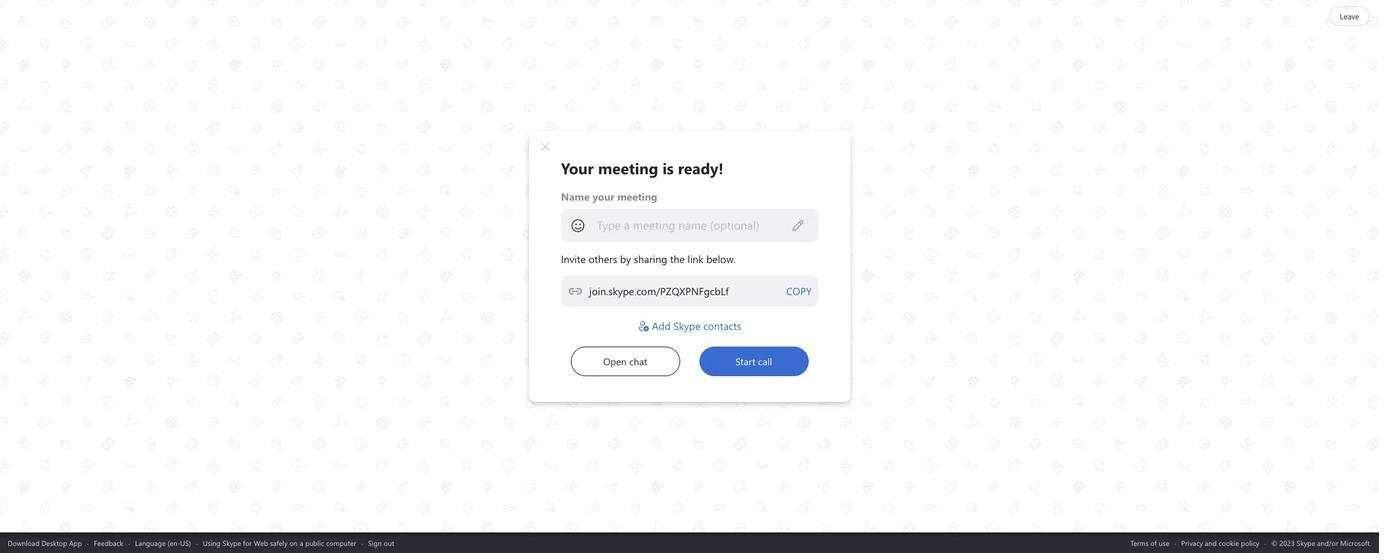 Task type: locate. For each thing, give the bounding box(es) containing it.
privacy and cookie policy
[[1182, 538, 1260, 548]]

policy
[[1241, 538, 1260, 548]]

sign
[[368, 538, 382, 548]]

language (en-us) link
[[135, 538, 191, 548]]

sign out link
[[368, 538, 394, 548]]

feedback
[[94, 538, 123, 548]]

terms of use link
[[1131, 538, 1170, 548]]

public
[[305, 538, 324, 548]]

cookie
[[1219, 538, 1239, 548]]

safely
[[270, 538, 288, 548]]

of
[[1151, 538, 1157, 548]]

using
[[203, 538, 221, 548]]

download desktop app
[[8, 538, 82, 548]]

a
[[300, 538, 303, 548]]

us)
[[180, 538, 191, 548]]

skype
[[223, 538, 241, 548]]

Type a meeting name (optional) text field
[[596, 218, 791, 233]]

use
[[1159, 538, 1170, 548]]

privacy and cookie policy link
[[1182, 538, 1260, 548]]

using skype for web safely on a public computer
[[203, 538, 356, 548]]

download desktop app link
[[8, 538, 82, 548]]

language
[[135, 538, 166, 548]]



Task type: vqa. For each thing, say whether or not it's contained in the screenshot.
computer
yes



Task type: describe. For each thing, give the bounding box(es) containing it.
desktop
[[41, 538, 67, 548]]

terms
[[1131, 538, 1149, 548]]

and
[[1205, 538, 1217, 548]]

sign out
[[368, 538, 394, 548]]

app
[[69, 538, 82, 548]]

(en-
[[168, 538, 180, 548]]

using skype for web safely on a public computer link
[[203, 538, 356, 548]]

language (en-us)
[[135, 538, 191, 548]]

on
[[290, 538, 298, 548]]

feedback link
[[94, 538, 123, 548]]

terms of use
[[1131, 538, 1170, 548]]

web
[[254, 538, 268, 548]]

computer
[[326, 538, 356, 548]]

download
[[8, 538, 39, 548]]

privacy
[[1182, 538, 1203, 548]]

for
[[243, 538, 252, 548]]

out
[[384, 538, 394, 548]]



